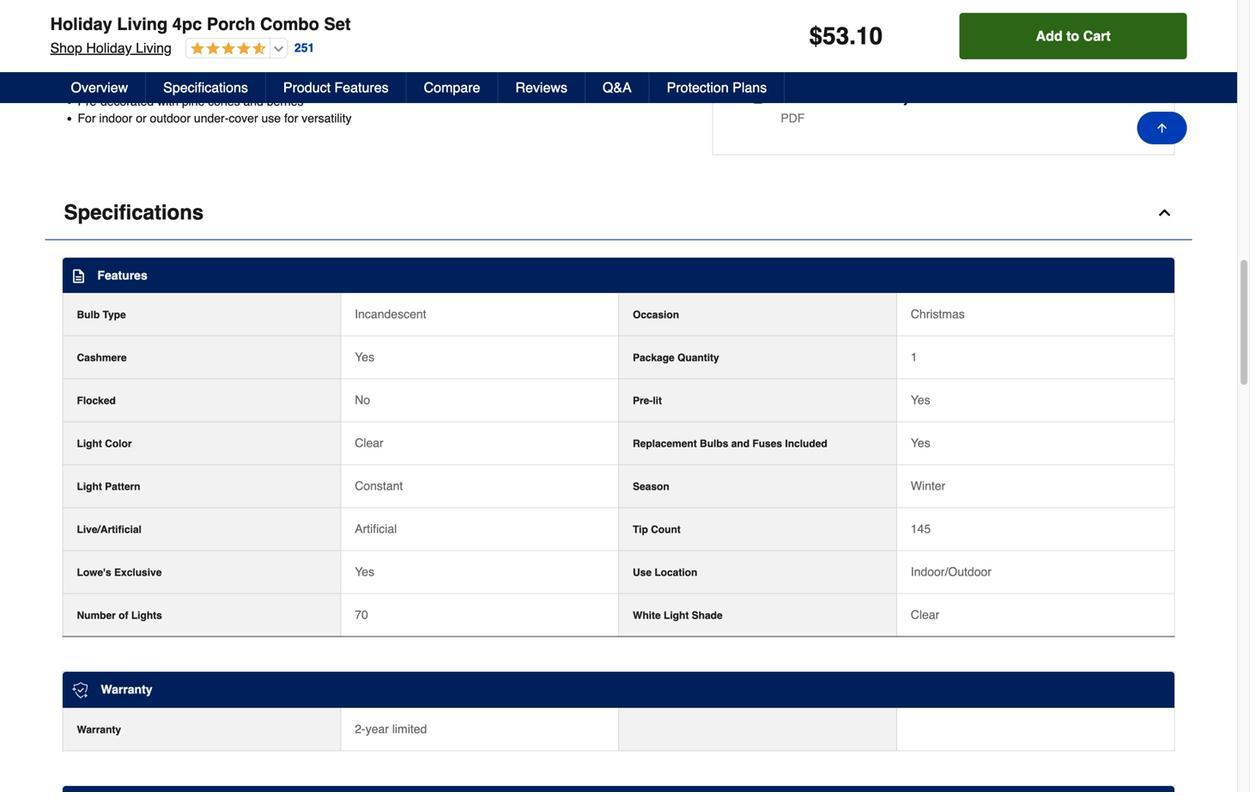 Task type: describe. For each thing, give the bounding box(es) containing it.
2 vertical spatial light
[[664, 609, 689, 621]]

decorated
[[100, 94, 154, 108]]

cashmere
[[77, 352, 127, 364]]

4.6 stars image
[[186, 41, 266, 57]]

use
[[262, 111, 281, 125]]

overview button
[[54, 72, 146, 103]]

0 vertical spatial living
[[117, 14, 168, 34]]

replacement
[[633, 438, 697, 450]]

or
[[136, 111, 147, 125]]

1 vertical spatial specifications button
[[45, 186, 1193, 240]]

10
[[856, 22, 883, 50]]

reviews button
[[499, 72, 586, 103]]

flocked
[[77, 395, 116, 407]]

1 vertical spatial warranty
[[77, 724, 121, 736]]

1 vertical spatial and
[[732, 438, 750, 450]]

replacement bulbs and fuses included
[[633, 438, 828, 450]]

reviews
[[516, 79, 568, 95]]

use
[[633, 566, 652, 578]]

add
[[1037, 28, 1063, 44]]

.
[[850, 22, 856, 50]]

1 vertical spatial holiday
[[86, 40, 132, 56]]

0 horizontal spatial for
[[188, 78, 202, 91]]

set inside set of 4 combo includes extra bulbs for ultimate convenience pre-decorated with pine cones and berries for indoor or outdoor under-cover use for versatility
[[78, 61, 96, 75]]

$ 53 . 10
[[810, 22, 883, 50]]

quantity
[[678, 352, 720, 364]]

2-year limited
[[355, 722, 427, 736]]

color
[[105, 438, 132, 450]]

bulb
[[77, 309, 100, 321]]

1
[[911, 350, 918, 364]]

tip
[[633, 523, 648, 535]]

light color
[[77, 438, 132, 450]]

includes
[[78, 78, 123, 91]]

yes up no
[[355, 350, 375, 364]]

location
[[655, 566, 698, 578]]

cones
[[208, 94, 240, 108]]

specifications for topmost specifications button
[[163, 79, 248, 95]]

under-
[[194, 111, 229, 125]]

exclusive
[[114, 566, 162, 578]]

to
[[1067, 28, 1080, 44]]

53
[[823, 22, 850, 50]]

yes up winter
[[911, 436, 931, 450]]

protection
[[667, 79, 729, 95]]

number of lights
[[77, 609, 162, 621]]

winter
[[911, 479, 946, 492]]

indoor
[[99, 111, 133, 125]]

for
[[78, 111, 96, 125]]

combo
[[260, 14, 319, 34]]

package
[[633, 352, 675, 364]]

extra
[[126, 78, 153, 91]]

holiday living 4pc porch combo set
[[50, 14, 351, 34]]

q&a button
[[586, 72, 650, 103]]

lit
[[653, 395, 662, 407]]

$
[[810, 22, 823, 50]]

instructions/assembly link
[[781, 90, 910, 107]]

package quantity
[[633, 352, 720, 364]]

light pattern
[[77, 480, 140, 492]]

shop
[[50, 40, 82, 56]]

combo
[[123, 61, 159, 75]]

cover
[[229, 111, 258, 125]]

plans
[[733, 79, 767, 95]]

4
[[113, 61, 119, 75]]

product
[[283, 79, 331, 95]]

251
[[295, 41, 315, 55]]

type
[[103, 309, 126, 321]]

compare
[[424, 79, 481, 95]]

lights
[[131, 609, 162, 621]]

set of 4 combo includes extra bulbs for ultimate convenience pre-decorated with pine cones and berries for indoor or outdoor under-cover use for versatility
[[78, 61, 352, 125]]

light for constant
[[77, 480, 102, 492]]

shop holiday living
[[50, 40, 172, 56]]

pre- inside set of 4 combo includes extra bulbs for ultimate convenience pre-decorated with pine cones and berries for indoor or outdoor under-cover use for versatility
[[78, 94, 100, 108]]

white light shade
[[633, 609, 723, 621]]

lowe's exclusive
[[77, 566, 162, 578]]

year
[[366, 722, 389, 736]]

outdoor
[[150, 111, 191, 125]]

of for set
[[99, 61, 109, 75]]

tip count
[[633, 523, 681, 535]]

document image
[[750, 90, 764, 103]]

christmas
[[911, 307, 965, 321]]

product features button
[[266, 72, 407, 103]]



Task type: vqa. For each thing, say whether or not it's contained in the screenshot.


Task type: locate. For each thing, give the bounding box(es) containing it.
of left the lights
[[119, 609, 128, 621]]

shade
[[692, 609, 723, 621]]

features up type
[[97, 268, 148, 282]]

1 vertical spatial living
[[136, 40, 172, 56]]

and
[[244, 94, 264, 108], [732, 438, 750, 450]]

0 vertical spatial of
[[99, 61, 109, 75]]

light
[[77, 438, 102, 450], [77, 480, 102, 492], [664, 609, 689, 621]]

1 vertical spatial of
[[119, 609, 128, 621]]

pre-lit
[[633, 395, 662, 407]]

season
[[633, 480, 670, 492]]

1 horizontal spatial for
[[284, 111, 298, 125]]

for up pine
[[188, 78, 202, 91]]

0 vertical spatial warranty
[[101, 682, 153, 696]]

1 horizontal spatial pre-
[[633, 395, 653, 407]]

for
[[188, 78, 202, 91], [284, 111, 298, 125]]

0 horizontal spatial features
[[97, 268, 148, 282]]

1 horizontal spatial and
[[732, 438, 750, 450]]

live/artificial
[[77, 523, 142, 535]]

1 vertical spatial for
[[284, 111, 298, 125]]

protection plans button
[[650, 72, 785, 103]]

1 horizontal spatial of
[[119, 609, 128, 621]]

light right white
[[664, 609, 689, 621]]

q&a
[[603, 79, 632, 95]]

add to cart
[[1037, 28, 1111, 44]]

bulbs
[[156, 78, 185, 91]]

clear
[[355, 436, 384, 450], [911, 608, 940, 621]]

protection plans
[[667, 79, 767, 95]]

yes up 70
[[355, 565, 375, 578]]

specifications button
[[146, 72, 266, 103], [45, 186, 1193, 240]]

versatility
[[302, 111, 352, 125]]

0 vertical spatial and
[[244, 94, 264, 108]]

0 vertical spatial pre-
[[78, 94, 100, 108]]

2-
[[355, 722, 366, 736]]

0 vertical spatial holiday
[[50, 14, 112, 34]]

set right combo
[[324, 14, 351, 34]]

0 vertical spatial light
[[77, 438, 102, 450]]

0 vertical spatial set
[[324, 14, 351, 34]]

1 vertical spatial clear
[[911, 608, 940, 621]]

number
[[77, 609, 116, 621]]

no
[[355, 393, 370, 407]]

0 vertical spatial for
[[188, 78, 202, 91]]

holiday up 4
[[86, 40, 132, 56]]

features
[[335, 79, 389, 95], [97, 268, 148, 282]]

pre- up for
[[78, 94, 100, 108]]

1 horizontal spatial clear
[[911, 608, 940, 621]]

0 vertical spatial specifications button
[[146, 72, 266, 103]]

0 horizontal spatial pre-
[[78, 94, 100, 108]]

constant
[[355, 479, 403, 492]]

4pc
[[172, 14, 202, 34]]

pattern
[[105, 480, 140, 492]]

included
[[786, 438, 828, 450]]

limited
[[392, 722, 427, 736]]

features up versatility
[[335, 79, 389, 95]]

add to cart button
[[960, 13, 1188, 59]]

instructions/assembly
[[781, 91, 910, 105]]

of for number
[[119, 609, 128, 621]]

set up includes
[[78, 61, 96, 75]]

light left pattern on the left bottom of page
[[77, 480, 102, 492]]

1 vertical spatial features
[[97, 268, 148, 282]]

ultimate
[[205, 78, 248, 91]]

lowe's
[[77, 566, 111, 578]]

light left color
[[77, 438, 102, 450]]

bulb type
[[77, 309, 126, 321]]

0 horizontal spatial of
[[99, 61, 109, 75]]

instructions/assembly pdf
[[781, 91, 910, 125]]

of
[[99, 61, 109, 75], [119, 609, 128, 621]]

0 horizontal spatial and
[[244, 94, 264, 108]]

of inside set of 4 combo includes extra bulbs for ultimate convenience pre-decorated with pine cones and berries for indoor or outdoor under-cover use for versatility
[[99, 61, 109, 75]]

0 vertical spatial features
[[335, 79, 389, 95]]

fuses
[[753, 438, 783, 450]]

count
[[651, 523, 681, 535]]

specifications up notes image
[[64, 200, 204, 224]]

clear down indoor/outdoor
[[911, 608, 940, 621]]

1 horizontal spatial set
[[324, 14, 351, 34]]

living
[[117, 14, 168, 34], [136, 40, 172, 56]]

and right bulbs
[[732, 438, 750, 450]]

pdf
[[781, 111, 805, 125]]

light for clear
[[77, 438, 102, 450]]

convenience
[[251, 78, 318, 91]]

for down berries
[[284, 111, 298, 125]]

1 vertical spatial pre-
[[633, 395, 653, 407]]

use location
[[633, 566, 698, 578]]

specifications
[[163, 79, 248, 95], [64, 200, 204, 224]]

living up shop holiday living
[[117, 14, 168, 34]]

overview
[[71, 79, 128, 95]]

chevron up image
[[1157, 204, 1174, 221]]

warranty
[[101, 682, 153, 696], [77, 724, 121, 736]]

145
[[911, 522, 931, 535]]

bulbs
[[700, 438, 729, 450]]

holiday up shop
[[50, 14, 112, 34]]

0 vertical spatial specifications
[[163, 79, 248, 95]]

70
[[355, 608, 368, 621]]

specifications for specifications button to the bottom
[[64, 200, 204, 224]]

specifications up under-
[[163, 79, 248, 95]]

0 vertical spatial clear
[[355, 436, 384, 450]]

occasion
[[633, 309, 680, 321]]

1 horizontal spatial features
[[335, 79, 389, 95]]

yes down 1
[[911, 393, 931, 407]]

set
[[324, 14, 351, 34], [78, 61, 96, 75]]

1 vertical spatial specifications
[[64, 200, 204, 224]]

and up 'cover'
[[244, 94, 264, 108]]

berries
[[267, 94, 304, 108]]

indoor/outdoor
[[911, 565, 992, 578]]

living up "combo" at the top of the page
[[136, 40, 172, 56]]

porch
[[207, 14, 256, 34]]

with
[[157, 94, 179, 108]]

pre-
[[78, 94, 100, 108], [633, 395, 653, 407]]

0 horizontal spatial clear
[[355, 436, 384, 450]]

arrow up image
[[1156, 121, 1170, 135]]

1 vertical spatial light
[[77, 480, 102, 492]]

notes image
[[72, 269, 85, 283]]

0 horizontal spatial set
[[78, 61, 96, 75]]

clear down no
[[355, 436, 384, 450]]

white
[[633, 609, 661, 621]]

product features
[[283, 79, 389, 95]]

compare button
[[407, 72, 499, 103]]

of left 4
[[99, 61, 109, 75]]

features inside button
[[335, 79, 389, 95]]

1 vertical spatial set
[[78, 61, 96, 75]]

pre- down package
[[633, 395, 653, 407]]

and inside set of 4 combo includes extra bulbs for ultimate convenience pre-decorated with pine cones and berries for indoor or outdoor under-cover use for versatility
[[244, 94, 264, 108]]

artificial
[[355, 522, 397, 535]]

incandescent
[[355, 307, 427, 321]]

holiday
[[50, 14, 112, 34], [86, 40, 132, 56]]



